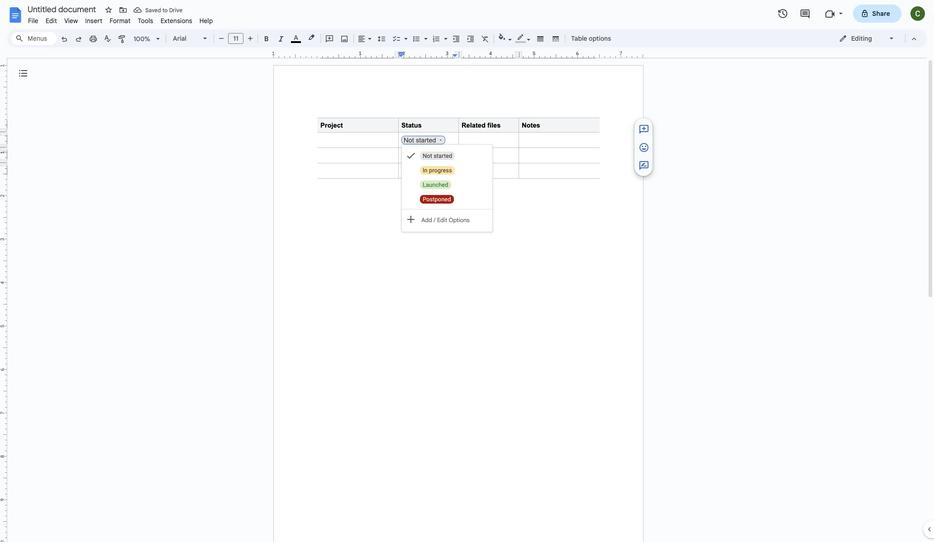 Task type: locate. For each thing, give the bounding box(es) containing it.
menu bar
[[24, 12, 217, 27]]

editing
[[852, 34, 872, 43]]

help
[[200, 17, 213, 25]]

options
[[589, 34, 611, 43]]

Zoom field
[[130, 32, 164, 46]]

not
[[423, 152, 432, 159]]

1 size image from the top
[[639, 124, 650, 135]]

file menu item
[[24, 15, 42, 26]]

highlight color image
[[306, 32, 316, 43]]

file
[[28, 17, 38, 25]]

Star checkbox
[[102, 4, 115, 16]]

menu bar banner
[[0, 0, 934, 542]]

options
[[449, 216, 470, 224]]

insert menu item
[[82, 15, 106, 26]]

add / edit options button
[[402, 212, 493, 228]]

edit down rename text field
[[46, 17, 57, 25]]

size image
[[639, 124, 650, 135], [639, 142, 650, 153]]

not started
[[423, 152, 452, 159]]

launched
[[423, 181, 448, 188]]

1 vertical spatial edit
[[437, 216, 447, 224]]

application
[[0, 0, 934, 542]]

help menu item
[[196, 15, 217, 26]]

2 size image from the top
[[639, 142, 650, 153]]

launched button
[[402, 177, 493, 192]]

0 horizontal spatial edit
[[46, 17, 57, 25]]

table options button
[[567, 32, 615, 45]]

in
[[423, 167, 428, 174]]

1 horizontal spatial edit
[[437, 216, 447, 224]]

saved
[[145, 7, 161, 13]]

1
[[272, 50, 275, 57]]

edit inside button
[[437, 216, 447, 224]]

0 vertical spatial size image
[[639, 124, 650, 135]]

postponed
[[423, 196, 451, 203]]

menu bar inside menu bar banner
[[24, 12, 217, 27]]

share
[[873, 10, 891, 18]]

add
[[421, 216, 432, 224]]

edit right / on the left
[[437, 216, 447, 224]]

format
[[110, 17, 131, 25]]

numbered list menu image
[[442, 33, 448, 36]]

1 vertical spatial size image
[[639, 142, 650, 153]]

menu bar containing file
[[24, 12, 217, 27]]

Font size text field
[[229, 33, 243, 44]]

edit menu item
[[42, 15, 61, 26]]

in progress button
[[402, 163, 493, 177]]

in progress
[[423, 167, 452, 174]]

0 vertical spatial edit
[[46, 17, 57, 25]]

view
[[64, 17, 78, 25]]

edit
[[46, 17, 57, 25], [437, 216, 447, 224]]

edit inside menu item
[[46, 17, 57, 25]]



Task type: describe. For each thing, give the bounding box(es) containing it.
font list. arial selected. option
[[173, 32, 198, 45]]

arial
[[173, 34, 187, 43]]

main toolbar
[[56, 0, 616, 427]]

Font size field
[[228, 33, 247, 44]]

progress
[[429, 167, 452, 174]]

insert image image
[[339, 32, 350, 45]]

started
[[434, 152, 452, 159]]

line & paragraph spacing image
[[376, 32, 387, 45]]

saved to drive button
[[131, 4, 185, 16]]

border width image
[[535, 32, 546, 45]]

insert
[[85, 17, 102, 25]]

not started button
[[402, 148, 493, 163]]

format menu item
[[106, 15, 134, 26]]

table
[[571, 34, 587, 43]]

drive
[[169, 7, 183, 13]]

to
[[163, 7, 168, 13]]

editing button
[[833, 32, 901, 45]]

tools
[[138, 17, 153, 25]]

/
[[434, 216, 436, 224]]

extensions menu item
[[157, 15, 196, 26]]

table options
[[571, 34, 611, 43]]

Rename text field
[[24, 4, 101, 14]]

view menu item
[[61, 15, 82, 26]]

size image
[[639, 160, 650, 171]]

Zoom text field
[[131, 33, 153, 45]]

tools menu item
[[134, 15, 157, 26]]

saved to drive
[[145, 7, 183, 13]]

application containing share
[[0, 0, 934, 542]]

mode and view toolbar
[[833, 29, 922, 48]]

add / edit options
[[421, 216, 470, 224]]

share button
[[853, 5, 902, 23]]

extensions
[[161, 17, 192, 25]]

text color image
[[291, 32, 301, 43]]

postponed button
[[402, 192, 493, 206]]

border dash image
[[551, 32, 561, 45]]

Menus field
[[11, 32, 57, 45]]



Task type: vqa. For each thing, say whether or not it's contained in the screenshot.
Bad Turns Query POPUP BUTTON at the left bottom
no



